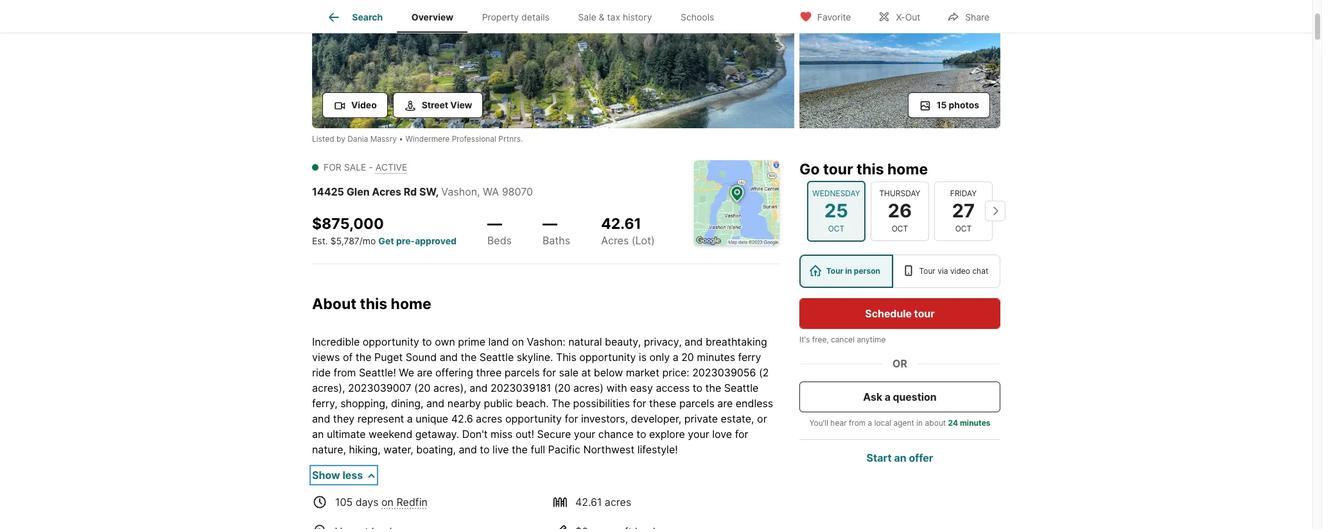 Task type: describe. For each thing, give the bounding box(es) containing it.
beach.
[[516, 398, 549, 410]]

shopping,
[[341, 398, 388, 410]]

ferry
[[738, 351, 761, 364]]

for down easy at the left of the page
[[633, 398, 646, 410]]

love
[[712, 428, 732, 441]]

sale
[[578, 12, 596, 23]]

and up 20
[[685, 336, 703, 349]]

sale & tax history tab
[[564, 2, 666, 33]]

start an offer link
[[867, 452, 933, 465]]

investors,
[[581, 413, 628, 426]]

you'll hear from a local agent in about 24 minutes
[[809, 418, 991, 428]]

$5,787
[[330, 236, 359, 247]]

1 horizontal spatial minutes
[[960, 418, 991, 428]]

27
[[952, 200, 975, 222]]

property details
[[482, 12, 550, 23]]

wednesday
[[813, 189, 860, 199]]

for sale - active
[[324, 162, 407, 172]]

history
[[623, 12, 652, 23]]

chance
[[598, 428, 634, 441]]

— for — beds
[[487, 215, 502, 233]]

with
[[607, 382, 627, 395]]

acres inside 42.61 acres (lot)
[[601, 235, 629, 247]]

0 horizontal spatial home
[[391, 296, 431, 314]]

1 acres), from the left
[[312, 382, 345, 395]]

public
[[484, 398, 513, 410]]

go tour this home
[[800, 160, 928, 178]]

2 , from the left
[[477, 185, 480, 198]]

get
[[378, 236, 394, 247]]

x-
[[896, 11, 905, 22]]

video
[[351, 99, 377, 110]]

an inside incredible opportunity to own prime land on vashon: natural beauty, privacy, and breathtaking views of the puget sound and the seattle skyline. this opportunity is only a 20 minutes ferry ride from seattle! we are offering three parcels for sale at below market price: 2023039056 (2 acres), 2023039007 (20 acres), and 2023039181 (20 acres) with easy access to the seattle ferry, shopping, dining, and nearby public beach. the possibilities for these parcels are endless and they represent a unique 42.6 acres opportunity for investors, developer, private estate, or an ultimate weekend getaway. don't miss out! secure your chance to explore your love for nature, hiking, water, boating, and to live the full pacific northwest lifestyle!
[[312, 428, 324, 441]]

show
[[312, 469, 340, 482]]

overview tab
[[397, 2, 468, 33]]

we
[[399, 367, 414, 380]]

access
[[656, 382, 690, 395]]

favorite button
[[788, 3, 862, 29]]

to left live
[[480, 444, 490, 457]]

oct for 25
[[828, 224, 845, 233]]

1 , from the left
[[436, 185, 439, 198]]

these
[[649, 398, 676, 410]]

chat
[[973, 266, 989, 276]]

(lot)
[[632, 235, 655, 247]]

2 acres), from the left
[[434, 382, 467, 395]]

by
[[336, 134, 345, 144]]

— beds
[[487, 215, 512, 247]]

tour for go
[[823, 160, 853, 178]]

schedule tour button
[[800, 298, 1001, 329]]

the down prime
[[461, 351, 477, 364]]

hear
[[831, 418, 847, 428]]

lifestyle!
[[637, 444, 678, 457]]

2023039007
[[348, 382, 411, 395]]

out!
[[516, 428, 534, 441]]

photos
[[949, 99, 979, 110]]

via
[[938, 266, 948, 276]]

1 vertical spatial an
[[894, 452, 907, 465]]

vashon
[[441, 185, 477, 198]]

dining,
[[391, 398, 424, 410]]

details
[[521, 12, 550, 23]]

property details tab
[[468, 2, 564, 33]]

about this home
[[312, 296, 431, 314]]

1 your from the left
[[574, 428, 595, 441]]

developer,
[[631, 413, 682, 426]]

search
[[352, 12, 383, 23]]

street
[[422, 99, 448, 110]]

0 vertical spatial opportunity
[[363, 336, 419, 349]]

of
[[343, 351, 353, 364]]

the down 2023039056
[[705, 382, 721, 395]]

42.6
[[451, 413, 473, 426]]

0 horizontal spatial this
[[360, 296, 387, 314]]

video button
[[322, 92, 388, 118]]

represent
[[358, 413, 404, 426]]

2 14425 glen acres rd sw, vashon, wa 98070 image from the left
[[800, 0, 1001, 128]]

only
[[650, 351, 670, 364]]

0 horizontal spatial seattle
[[480, 351, 514, 364]]

dania
[[348, 134, 368, 144]]

and down "ferry,"
[[312, 413, 330, 426]]

from inside incredible opportunity to own prime land on vashon: natural beauty, privacy, and breathtaking views of the puget sound and the seattle skyline. this opportunity is only a 20 minutes ferry ride from seattle! we are offering three parcels for sale at below market price: 2023039056 (2 acres), 2023039007 (20 acres), and 2023039181 (20 acres) with easy access to the seattle ferry, shopping, dining, and nearby public beach. the possibilities for these parcels are endless and they represent a unique 42.6 acres opportunity for investors, developer, private estate, or an ultimate weekend getaway. don't miss out! secure your chance to explore your love for nature, hiking, water, boating, and to live the full pacific northwest lifestyle!
[[334, 367, 356, 380]]

acres inside incredible opportunity to own prime land on vashon: natural beauty, privacy, and breathtaking views of the puget sound and the seattle skyline. this opportunity is only a 20 minutes ferry ride from seattle! we are offering three parcels for sale at below market price: 2023039056 (2 acres), 2023039007 (20 acres), and 2023039181 (20 acres) with easy access to the seattle ferry, shopping, dining, and nearby public beach. the possibilities for these parcels are endless and they represent a unique 42.6 acres opportunity for investors, developer, private estate, or an ultimate weekend getaway. don't miss out! secure your chance to explore your love for nature, hiking, water, boating, and to live the full pacific northwest lifestyle!
[[476, 413, 502, 426]]

it's free, cancel anytime
[[800, 335, 886, 345]]

0 horizontal spatial on
[[382, 496, 394, 509]]

show less button
[[312, 468, 376, 484]]

search link
[[326, 10, 383, 25]]

1 horizontal spatial in
[[917, 418, 923, 428]]

2 (20 from the left
[[554, 382, 571, 395]]

free,
[[812, 335, 829, 345]]

x-out button
[[867, 3, 931, 29]]

x-out
[[896, 11, 920, 22]]

for down the on the left bottom of page
[[565, 413, 578, 426]]

secure
[[537, 428, 571, 441]]

schedule tour
[[865, 307, 935, 320]]

windermere
[[406, 134, 450, 144]]

nature,
[[312, 444, 346, 457]]

schools tab
[[666, 2, 729, 33]]

beauty,
[[605, 336, 641, 349]]

1 14425 glen acres rd sw, vashon, wa 98070 image from the left
[[312, 0, 794, 128]]

skyline.
[[517, 351, 553, 364]]

0 vertical spatial acres
[[372, 185, 401, 198]]

20
[[681, 351, 694, 364]]

anytime
[[857, 335, 886, 345]]

on redfin link
[[382, 496, 428, 509]]

a inside button
[[885, 391, 891, 404]]

friday
[[950, 189, 977, 199]]

or
[[757, 413, 767, 426]]

a left local
[[868, 418, 872, 428]]

15 photos button
[[908, 92, 990, 118]]

0 horizontal spatial are
[[417, 367, 433, 380]]

0 vertical spatial this
[[857, 160, 884, 178]]

— baths
[[543, 215, 570, 247]]

and up unique
[[426, 398, 445, 410]]

oct for 27
[[955, 224, 972, 233]]

pacific
[[548, 444, 581, 457]]

listed
[[312, 134, 334, 144]]

1 vertical spatial opportunity
[[579, 351, 636, 364]]

/mo
[[359, 236, 376, 247]]

view
[[450, 99, 472, 110]]

14425 glen acres rd sw , vashon , wa 98070
[[312, 185, 533, 198]]

map entry image
[[694, 160, 780, 246]]

property
[[482, 12, 519, 23]]

tour for schedule
[[914, 307, 935, 320]]

tour via video chat
[[919, 266, 989, 276]]

a down dining,
[[407, 413, 413, 426]]

ask a question
[[863, 391, 937, 404]]

active
[[375, 162, 407, 172]]

they
[[333, 413, 355, 426]]

beds
[[487, 235, 512, 247]]

•
[[399, 134, 403, 144]]



Task type: locate. For each thing, give the bounding box(es) containing it.
1 horizontal spatial (20
[[554, 382, 571, 395]]

oct down 26 at the top right of page
[[892, 224, 908, 233]]

home up sound
[[391, 296, 431, 314]]

opportunity up puget
[[363, 336, 419, 349]]

less
[[343, 469, 363, 482]]

wednesday 25 oct
[[813, 189, 860, 233]]

1 vertical spatial parcels
[[679, 398, 715, 410]]

friday 27 oct
[[950, 189, 977, 233]]

tour up wednesday
[[823, 160, 853, 178]]

market
[[626, 367, 660, 380]]

minutes right 24
[[960, 418, 991, 428]]

0 vertical spatial on
[[512, 336, 524, 349]]

a left 20
[[673, 351, 679, 364]]

1 horizontal spatial are
[[717, 398, 733, 410]]

your down private
[[688, 428, 709, 441]]

2 tour from the left
[[919, 266, 936, 276]]

acres down the northwest
[[605, 496, 631, 509]]

1 horizontal spatial tour
[[919, 266, 936, 276]]

2023039056
[[692, 367, 756, 380]]

next image
[[985, 201, 1006, 222]]

question
[[893, 391, 937, 404]]

share
[[965, 11, 990, 22]]

0 horizontal spatial your
[[574, 428, 595, 441]]

glen
[[347, 185, 370, 198]]

and down don't
[[459, 444, 477, 457]]

in right agent
[[917, 418, 923, 428]]

go
[[800, 160, 820, 178]]

seattle up endless
[[724, 382, 759, 395]]

listed by dania massry • windermere professional prtnrs.
[[312, 134, 523, 144]]

0 horizontal spatial from
[[334, 367, 356, 380]]

1 horizontal spatial opportunity
[[505, 413, 562, 426]]

1 horizontal spatial parcels
[[679, 398, 715, 410]]

a
[[673, 351, 679, 364], [885, 391, 891, 404], [407, 413, 413, 426], [868, 418, 872, 428]]

massry
[[370, 134, 397, 144]]

2 horizontal spatial oct
[[955, 224, 972, 233]]

from down the of
[[334, 367, 356, 380]]

ride
[[312, 367, 331, 380]]

tab list containing search
[[312, 0, 739, 33]]

1 vertical spatial on
[[382, 496, 394, 509]]

2 — from the left
[[543, 215, 557, 233]]

are down sound
[[417, 367, 433, 380]]

minutes
[[697, 351, 735, 364], [960, 418, 991, 428]]

tour inside button
[[914, 307, 935, 320]]

in left person
[[845, 266, 852, 276]]

for
[[324, 162, 342, 172]]

2 horizontal spatial opportunity
[[579, 351, 636, 364]]

thursday 26 oct
[[879, 189, 921, 233]]

oct down 25
[[828, 224, 845, 233]]

for left sale
[[543, 367, 556, 380]]

0 horizontal spatial (20
[[414, 382, 431, 395]]

in inside option
[[845, 266, 852, 276]]

42.61 inside 42.61 acres (lot)
[[601, 215, 641, 233]]

1 vertical spatial acres
[[605, 496, 631, 509]]

1 horizontal spatial 14425 glen acres rd sw, vashon, wa 98070 image
[[800, 0, 1001, 128]]

parcels
[[505, 367, 540, 380], [679, 398, 715, 410]]

42.61 for 42.61 acres (lot)
[[601, 215, 641, 233]]

home
[[887, 160, 928, 178], [391, 296, 431, 314]]

42.61 up (lot)
[[601, 215, 641, 233]]

parcels up private
[[679, 398, 715, 410]]

the
[[356, 351, 371, 364], [461, 351, 477, 364], [705, 382, 721, 395], [512, 444, 528, 457]]

and down three
[[470, 382, 488, 395]]

the right the of
[[356, 351, 371, 364]]

tour via video chat option
[[893, 255, 1001, 288]]

an
[[312, 428, 324, 441], [894, 452, 907, 465]]

1 vertical spatial in
[[917, 418, 923, 428]]

15
[[937, 99, 947, 110]]

ferry,
[[312, 398, 338, 410]]

1 oct from the left
[[828, 224, 845, 233]]

tour for tour in person
[[826, 266, 844, 276]]

0 horizontal spatial minutes
[[697, 351, 735, 364]]

0 vertical spatial tour
[[823, 160, 853, 178]]

acres left (lot)
[[601, 235, 629, 247]]

1 horizontal spatial seattle
[[724, 382, 759, 395]]

2 your from the left
[[688, 428, 709, 441]]

&
[[599, 12, 605, 23]]

0 horizontal spatial ,
[[436, 185, 439, 198]]

2 vertical spatial opportunity
[[505, 413, 562, 426]]

oct inside wednesday 25 oct
[[828, 224, 845, 233]]

tour for tour via video chat
[[919, 266, 936, 276]]

0 vertical spatial minutes
[[697, 351, 735, 364]]

live
[[493, 444, 509, 457]]

1 horizontal spatial this
[[857, 160, 884, 178]]

ultimate
[[327, 428, 366, 441]]

share button
[[936, 3, 1001, 29]]

below
[[594, 367, 623, 380]]

42.61 for 42.61 acres
[[575, 496, 602, 509]]

1 tour from the left
[[826, 266, 844, 276]]

tour
[[823, 160, 853, 178], [914, 307, 935, 320]]

1 vertical spatial are
[[717, 398, 733, 410]]

1 horizontal spatial ,
[[477, 185, 480, 198]]

— up beds
[[487, 215, 502, 233]]

oct for 26
[[892, 224, 908, 233]]

ask
[[863, 391, 882, 404]]

your down the investors,
[[574, 428, 595, 441]]

active link
[[375, 162, 407, 172]]

northwest
[[583, 444, 635, 457]]

list box containing tour in person
[[800, 255, 1001, 288]]

acres down public at the bottom
[[476, 413, 502, 426]]

acres), up "ferry,"
[[312, 382, 345, 395]]

1 vertical spatial from
[[849, 418, 866, 428]]

0 horizontal spatial parcels
[[505, 367, 540, 380]]

land
[[488, 336, 509, 349]]

0 horizontal spatial tour
[[826, 266, 844, 276]]

0 vertical spatial home
[[887, 160, 928, 178]]

(2
[[759, 367, 769, 380]]

an left offer
[[894, 452, 907, 465]]

endless
[[736, 398, 773, 410]]

0 vertical spatial acres
[[476, 413, 502, 426]]

3 oct from the left
[[955, 224, 972, 233]]

don't
[[462, 428, 488, 441]]

1 vertical spatial tour
[[914, 307, 935, 320]]

0 vertical spatial are
[[417, 367, 433, 380]]

days
[[356, 496, 379, 509]]

acres
[[476, 413, 502, 426], [605, 496, 631, 509]]

— inside — beds
[[487, 215, 502, 233]]

on right land
[[512, 336, 524, 349]]

video
[[950, 266, 970, 276]]

views
[[312, 351, 340, 364]]

0 horizontal spatial an
[[312, 428, 324, 441]]

1 horizontal spatial an
[[894, 452, 907, 465]]

an up "nature,"
[[312, 428, 324, 441]]

about
[[312, 296, 357, 314]]

0 vertical spatial in
[[845, 266, 852, 276]]

on inside incredible opportunity to own prime land on vashon: natural beauty, privacy, and breathtaking views of the puget sound and the seattle skyline. this opportunity is only a 20 minutes ferry ride from seattle! we are offering three parcels for sale at below market price: 2023039056 (2 acres), 2023039007 (20 acres), and 2023039181 (20 acres) with easy access to the seattle ferry, shopping, dining, and nearby public beach. the possibilities for these parcels are endless and they represent a unique 42.6 acres opportunity for investors, developer, private estate, or an ultimate weekend getaway. don't miss out! secure your chance to explore your love for nature, hiking, water, boating, and to live the full pacific northwest lifestyle!
[[512, 336, 524, 349]]

on right days
[[382, 496, 394, 509]]

0 horizontal spatial opportunity
[[363, 336, 419, 349]]

weekend
[[369, 428, 413, 441]]

0 vertical spatial seattle
[[480, 351, 514, 364]]

tour
[[826, 266, 844, 276], [919, 266, 936, 276]]

1 vertical spatial home
[[391, 296, 431, 314]]

parcels up "2023039181"
[[505, 367, 540, 380]]

minutes up 2023039056
[[697, 351, 735, 364]]

minutes inside incredible opportunity to own prime land on vashon: natural beauty, privacy, and breathtaking views of the puget sound and the seattle skyline. this opportunity is only a 20 minutes ferry ride from seattle! we are offering three parcels for sale at below market price: 2023039056 (2 acres), 2023039007 (20 acres), and 2023039181 (20 acres) with easy access to the seattle ferry, shopping, dining, and nearby public beach. the possibilities for these parcels are endless and they represent a unique 42.6 acres opportunity for investors, developer, private estate, or an ultimate weekend getaway. don't miss out! secure your chance to explore your love for nature, hiking, water, boating, and to live the full pacific northwest lifestyle!
[[697, 351, 735, 364]]

redfin
[[397, 496, 428, 509]]

0 horizontal spatial oct
[[828, 224, 845, 233]]

to down 'developer,'
[[637, 428, 646, 441]]

local
[[874, 418, 891, 428]]

, left wa
[[477, 185, 480, 198]]

(20 up dining,
[[414, 382, 431, 395]]

tour left person
[[826, 266, 844, 276]]

tour left 'via'
[[919, 266, 936, 276]]

1 horizontal spatial on
[[512, 336, 524, 349]]

street view button
[[393, 92, 483, 118]]

tour in person option
[[800, 255, 893, 288]]

incredible
[[312, 336, 360, 349]]

1 vertical spatial this
[[360, 296, 387, 314]]

42.61 acres (lot)
[[601, 215, 655, 247]]

1 vertical spatial 42.61
[[575, 496, 602, 509]]

acres left rd
[[372, 185, 401, 198]]

0 horizontal spatial in
[[845, 266, 852, 276]]

(20 up the on the left bottom of page
[[554, 382, 571, 395]]

1 vertical spatial acres
[[601, 235, 629, 247]]

explore
[[649, 428, 685, 441]]

1 horizontal spatial tour
[[914, 307, 935, 320]]

26
[[888, 200, 912, 222]]

— for — baths
[[543, 215, 557, 233]]

1 horizontal spatial acres),
[[434, 382, 467, 395]]

1 vertical spatial minutes
[[960, 418, 991, 428]]

est.
[[312, 236, 328, 247]]

, left vashon
[[436, 185, 439, 198]]

tour inside option
[[826, 266, 844, 276]]

to right access
[[693, 382, 703, 395]]

98070
[[502, 185, 533, 198]]

possibilities
[[573, 398, 630, 410]]

0 vertical spatial 42.61
[[601, 215, 641, 233]]

opportunity
[[363, 336, 419, 349], [579, 351, 636, 364], [505, 413, 562, 426]]

opportunity down the beach.
[[505, 413, 562, 426]]

— up 'baths'
[[543, 215, 557, 233]]

2 oct from the left
[[892, 224, 908, 233]]

15 photos
[[937, 99, 979, 110]]

pre-
[[396, 236, 415, 247]]

105 days on redfin
[[335, 496, 428, 509]]

or
[[893, 357, 907, 370]]

for down 'estate,'
[[735, 428, 748, 441]]

a right ask
[[885, 391, 891, 404]]

None button
[[807, 181, 866, 242], [871, 182, 929, 241], [934, 182, 993, 241], [807, 181, 866, 242], [871, 182, 929, 241], [934, 182, 993, 241]]

0 horizontal spatial 14425 glen acres rd sw, vashon, wa 98070 image
[[312, 0, 794, 128]]

— inside — baths
[[543, 215, 557, 233]]

oct inside thursday 26 oct
[[892, 224, 908, 233]]

seattle down land
[[480, 351, 514, 364]]

1 horizontal spatial from
[[849, 418, 866, 428]]

incredible opportunity to own prime land on vashon: natural beauty, privacy, and breathtaking views of the puget sound and the seattle skyline. this opportunity is only a 20 minutes ferry ride from seattle! we are offering three parcels for sale at below market price: 2023039056 (2 acres), 2023039007 (20 acres), and 2023039181 (20 acres) with easy access to the seattle ferry, shopping, dining, and nearby public beach. the possibilities for these parcels are endless and they represent a unique 42.6 acres opportunity for investors, developer, private estate, or an ultimate weekend getaway. don't miss out! secure your chance to explore your love for nature, hiking, water, boating, and to live the full pacific northwest lifestyle!
[[312, 336, 773, 457]]

0 vertical spatial from
[[334, 367, 356, 380]]

14425 glen acres rd sw, vashon, wa 98070 image
[[312, 0, 794, 128], [800, 0, 1001, 128]]

acres), down offering
[[434, 382, 467, 395]]

tour inside option
[[919, 266, 936, 276]]

this right the about
[[360, 296, 387, 314]]

105
[[335, 496, 353, 509]]

0 vertical spatial parcels
[[505, 367, 540, 380]]

professional
[[452, 134, 496, 144]]

water,
[[384, 444, 413, 457]]

1 — from the left
[[487, 215, 502, 233]]

1 horizontal spatial home
[[887, 160, 928, 178]]

1 horizontal spatial your
[[688, 428, 709, 441]]

0 horizontal spatial —
[[487, 215, 502, 233]]

oct inside friday 27 oct
[[955, 224, 972, 233]]

ask a question button
[[800, 382, 1001, 413]]

$875,000 est. $5,787 /mo get pre-approved
[[312, 215, 457, 247]]

for
[[543, 367, 556, 380], [633, 398, 646, 410], [565, 413, 578, 426], [735, 428, 748, 441]]

tour right schedule at the bottom of page
[[914, 307, 935, 320]]

list box
[[800, 255, 1001, 288]]

show less
[[312, 469, 363, 482]]

from
[[334, 367, 356, 380], [849, 418, 866, 428]]

your
[[574, 428, 595, 441], [688, 428, 709, 441]]

estate,
[[721, 413, 754, 426]]

opportunity up below
[[579, 351, 636, 364]]

to up sound
[[422, 336, 432, 349]]

0 horizontal spatial acres),
[[312, 382, 345, 395]]

0 horizontal spatial acres
[[372, 185, 401, 198]]

natural
[[568, 336, 602, 349]]

0 horizontal spatial tour
[[823, 160, 853, 178]]

this up thursday
[[857, 160, 884, 178]]

1 horizontal spatial —
[[543, 215, 557, 233]]

from right hear
[[849, 418, 866, 428]]

getaway.
[[415, 428, 459, 441]]

42.61 down the northwest
[[575, 496, 602, 509]]

0 horizontal spatial acres
[[476, 413, 502, 426]]

get pre-approved link
[[378, 236, 457, 247]]

1 horizontal spatial acres
[[605, 496, 631, 509]]

0 vertical spatial an
[[312, 428, 324, 441]]

and down own
[[440, 351, 458, 364]]

1 (20 from the left
[[414, 382, 431, 395]]

are up 'estate,'
[[717, 398, 733, 410]]

1 vertical spatial seattle
[[724, 382, 759, 395]]

oct down the "27"
[[955, 224, 972, 233]]

the down out! on the left bottom of page
[[512, 444, 528, 457]]

1 horizontal spatial acres
[[601, 235, 629, 247]]

home up thursday
[[887, 160, 928, 178]]

tab list
[[312, 0, 739, 33]]

1 horizontal spatial oct
[[892, 224, 908, 233]]

to
[[422, 336, 432, 349], [693, 382, 703, 395], [637, 428, 646, 441], [480, 444, 490, 457]]



Task type: vqa. For each thing, say whether or not it's contained in the screenshot.
Ask a question button
yes



